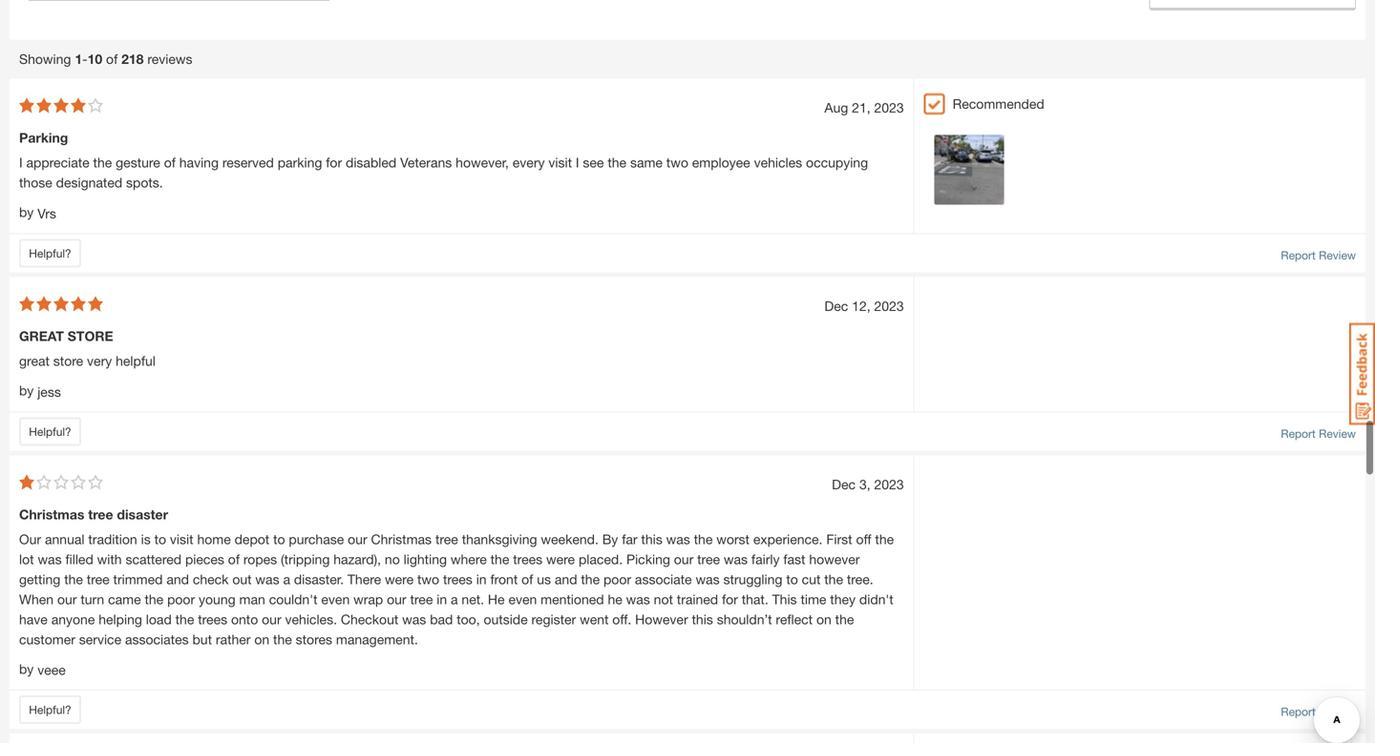 Task type: vqa. For each thing, say whether or not it's contained in the screenshot.
topmost Electric
no



Task type: describe. For each thing, give the bounding box(es) containing it.
there
[[347, 572, 381, 588]]

-
[[82, 51, 87, 67]]

out
[[232, 572, 252, 588]]

vrs button
[[37, 204, 56, 224]]

review for the
[[1319, 706, 1356, 719]]

helpful
[[116, 353, 156, 369]]

veterans
[[400, 155, 452, 170]]

helpful? button for vrs
[[19, 239, 81, 268]]

parking i appreciate the gesture of having reserved parking for disabled veterans however, every visit i see the same two employee vehicles occupying those designated spots.
[[19, 130, 868, 191]]

disabled
[[346, 155, 396, 170]]

two inside parking i appreciate the gesture of having reserved parking for disabled veterans however, every visit i see the same two employee vehicles occupying those designated spots.
[[666, 155, 688, 170]]

jess
[[37, 384, 61, 400]]

2 horizontal spatial to
[[786, 572, 798, 588]]

gesture
[[116, 155, 160, 170]]

report review for the
[[1281, 706, 1356, 719]]

1 horizontal spatial to
[[273, 532, 285, 547]]

store
[[53, 353, 83, 369]]

anyone
[[51, 612, 95, 628]]

customer
[[19, 632, 75, 648]]

cut
[[802, 572, 821, 588]]

with
[[97, 552, 122, 567]]

same
[[630, 155, 663, 170]]

2023 for dec 12, 2023
[[874, 298, 904, 314]]

thanksgiving
[[462, 532, 537, 547]]

the down filled on the bottom of the page
[[64, 572, 83, 588]]

he
[[608, 592, 622, 608]]

shouldn't
[[717, 612, 772, 628]]

recommended
[[953, 96, 1044, 112]]

1 vertical spatial were
[[385, 572, 414, 588]]

10
[[87, 51, 102, 67]]

went
[[580, 612, 609, 628]]

by for by veee
[[19, 662, 34, 677]]

very
[[87, 353, 112, 369]]

1
[[75, 51, 82, 67]]

annual
[[45, 532, 84, 547]]

the right see
[[608, 155, 626, 170]]

rather
[[216, 632, 251, 648]]

every
[[513, 155, 545, 170]]

1 horizontal spatial this
[[692, 612, 713, 628]]

218
[[121, 51, 144, 67]]

tree up lighting
[[435, 532, 458, 547]]

wrap
[[353, 592, 383, 608]]

report review button for the
[[1281, 704, 1356, 721]]

that.
[[742, 592, 768, 608]]

associates
[[125, 632, 189, 648]]

the right load
[[175, 612, 194, 628]]

the down thanksgiving
[[490, 552, 509, 567]]

register
[[531, 612, 576, 628]]

1 vertical spatial trees
[[443, 572, 472, 588]]

dec 12, 2023
[[824, 298, 904, 314]]

this
[[772, 592, 797, 608]]

service
[[79, 632, 121, 648]]

the up load
[[145, 592, 163, 608]]

he
[[488, 592, 505, 608]]

however
[[635, 612, 688, 628]]

3,
[[859, 477, 871, 493]]

dec 3, 2023
[[832, 477, 904, 493]]

2 report review button from the top
[[1281, 425, 1356, 442]]

was up picking
[[666, 532, 690, 547]]

vrs
[[37, 206, 56, 221]]

see
[[583, 155, 604, 170]]

by vrs
[[19, 204, 56, 221]]

depot
[[235, 532, 269, 547]]

report review button for occupying
[[1281, 247, 1356, 264]]

2 review from the top
[[1319, 427, 1356, 440]]

tree down worst
[[697, 552, 720, 567]]

where
[[451, 552, 487, 567]]

spots.
[[126, 175, 163, 191]]

helpful? button for veee
[[19, 696, 81, 725]]

parking
[[278, 155, 322, 170]]

the down they on the right bottom of the page
[[835, 612, 854, 628]]

purchase
[[289, 532, 344, 547]]

our
[[19, 532, 41, 547]]

aug
[[824, 100, 848, 116]]

the left worst
[[694, 532, 713, 547]]

tree up turn on the bottom left
[[87, 572, 109, 588]]

helpful? for veee
[[29, 704, 71, 717]]

however,
[[456, 155, 509, 170]]

by for by vrs
[[19, 204, 34, 220]]

by jess
[[19, 383, 61, 400]]

placed.
[[579, 552, 623, 567]]

was right he
[[626, 592, 650, 608]]

not
[[654, 592, 673, 608]]

1 horizontal spatial poor
[[604, 572, 631, 588]]

veee button
[[37, 661, 66, 681]]

veee
[[37, 663, 66, 679]]

reviews
[[147, 51, 192, 67]]

2 i from the left
[[576, 155, 579, 170]]

experience.
[[753, 532, 823, 547]]

was up getting
[[38, 552, 62, 567]]

filled
[[65, 552, 93, 567]]

of up out
[[228, 552, 240, 567]]

visit inside the christmas tree disaster our annual tradition is to visit home depot to purchase our christmas tree thanksgiving weekend. by far this was the worst experience. first off the lot was filled with scattered pieces of ropes (tripping hazard), no lighting where the trees were placed. picking our tree was fairly fast however getting the tree trimmed and check out was a disaster. there were two trees in front of us and the poor associate was struggling to cut the tree. when our turn came the poor young man couldn't even wrap our tree in a net. he even mentioned he was not trained for that. this time they didn't have anyone helping load the trees onto our vehicles.   checkout was bad too, outside register went off. however this shouldn't reflect on the customer service associates but rather on the stores management.
[[170, 532, 193, 547]]

dec for dec 12, 2023
[[824, 298, 848, 314]]

checkout
[[341, 612, 398, 628]]

far
[[622, 532, 637, 547]]

0 vertical spatial christmas
[[19, 507, 84, 523]]

our right onto
[[262, 612, 281, 628]]

however
[[809, 552, 860, 567]]

bad
[[430, 612, 453, 628]]

0 vertical spatial a
[[283, 572, 290, 588]]

check
[[193, 572, 229, 588]]

by
[[602, 532, 618, 547]]

great
[[19, 328, 64, 344]]

store
[[68, 328, 113, 344]]

our right the wrap
[[387, 592, 406, 608]]

was down ropes
[[255, 572, 279, 588]]

jess button
[[37, 382, 61, 402]]

tree up bad
[[410, 592, 433, 608]]

for inside the christmas tree disaster our annual tradition is to visit home depot to purchase our christmas tree thanksgiving weekend. by far this was the worst experience. first off the lot was filled with scattered pieces of ropes (tripping hazard), no lighting where the trees were placed. picking our tree was fairly fast however getting the tree trimmed and check out was a disaster. there were two trees in front of us and the poor associate was struggling to cut the tree. when our turn came the poor young man couldn't even wrap our tree in a net. he even mentioned he was not trained for that. this time they didn't have anyone helping load the trees onto our vehicles.   checkout was bad too, outside register went off. however this shouldn't reflect on the customer service associates but rather on the stores management.
[[722, 592, 738, 608]]

load
[[146, 612, 172, 628]]

have
[[19, 612, 48, 628]]

reflect
[[776, 612, 813, 628]]

1 even from the left
[[321, 592, 350, 608]]

0 horizontal spatial poor
[[167, 592, 195, 608]]

great store great store very helpful
[[19, 328, 156, 369]]

too,
[[457, 612, 480, 628]]



Task type: locate. For each thing, give the bounding box(es) containing it.
designated
[[56, 175, 122, 191]]

in
[[476, 572, 487, 588], [437, 592, 447, 608]]

visit inside parking i appreciate the gesture of having reserved parking for disabled veterans however, every visit i see the same two employee vehicles occupying those designated spots.
[[548, 155, 572, 170]]

man
[[239, 592, 265, 608]]

poor up he
[[604, 572, 631, 588]]

picking
[[626, 552, 670, 567]]

even down disaster.
[[321, 592, 350, 608]]

our up anyone
[[57, 592, 77, 608]]

helpful? down vrs "button"
[[29, 247, 71, 260]]

were down weekend.
[[546, 552, 575, 567]]

review for occupying
[[1319, 249, 1356, 262]]

off.
[[612, 612, 631, 628]]

helpful? for jess
[[29, 425, 71, 439]]

of left having on the left
[[164, 155, 176, 170]]

3 2023 from the top
[[874, 477, 904, 493]]

the left 'stores'
[[273, 632, 292, 648]]

1 vertical spatial helpful? button
[[19, 418, 81, 446]]

0 vertical spatial report review
[[1281, 249, 1356, 262]]

helpful? for vrs
[[29, 247, 71, 260]]

3 by from the top
[[19, 662, 34, 677]]

the right off
[[875, 532, 894, 547]]

trees down young
[[198, 612, 227, 628]]

0 horizontal spatial and
[[166, 572, 189, 588]]

poor
[[604, 572, 631, 588], [167, 592, 195, 608]]

0 vertical spatial poor
[[604, 572, 631, 588]]

1 2023 from the top
[[874, 100, 904, 116]]

1 horizontal spatial a
[[451, 592, 458, 608]]

showing
[[19, 51, 71, 67]]

for inside parking i appreciate the gesture of having reserved parking for disabled veterans however, every visit i see the same two employee vehicles occupying those designated spots.
[[326, 155, 342, 170]]

hazard),
[[334, 552, 381, 567]]

visit up pieces
[[170, 532, 193, 547]]

1 vertical spatial helpful?
[[29, 425, 71, 439]]

1 vertical spatial review
[[1319, 427, 1356, 440]]

trained
[[677, 592, 718, 608]]

21,
[[852, 100, 871, 116]]

0 horizontal spatial even
[[321, 592, 350, 608]]

visit right the every
[[548, 155, 572, 170]]

us
[[537, 572, 551, 588]]

the down the however at the right
[[824, 572, 843, 588]]

0 horizontal spatial visit
[[170, 532, 193, 547]]

of right 10
[[106, 51, 118, 67]]

helpful? down veee button
[[29, 704, 71, 717]]

onto
[[231, 612, 258, 628]]

1 vertical spatial poor
[[167, 592, 195, 608]]

our up associate
[[674, 552, 694, 567]]

2 helpful? button from the top
[[19, 418, 81, 446]]

0 vertical spatial trees
[[513, 552, 542, 567]]

0 vertical spatial helpful?
[[29, 247, 71, 260]]

the down placed.
[[581, 572, 600, 588]]

1 vertical spatial for
[[722, 592, 738, 608]]

on down time
[[816, 612, 832, 628]]

2 vertical spatial review
[[1319, 706, 1356, 719]]

trees down 'where'
[[443, 572, 472, 588]]

christmas up no
[[371, 532, 432, 547]]

2 vertical spatial helpful? button
[[19, 696, 81, 725]]

this down trained
[[692, 612, 713, 628]]

of left us
[[522, 572, 533, 588]]

0 vertical spatial two
[[666, 155, 688, 170]]

1 horizontal spatial i
[[576, 155, 579, 170]]

0 horizontal spatial on
[[254, 632, 269, 648]]

3 helpful? from the top
[[29, 704, 71, 717]]

and
[[166, 572, 189, 588], [555, 572, 577, 588]]

two right same
[[666, 155, 688, 170]]

1 report from the top
[[1281, 249, 1316, 262]]

1 vertical spatial a
[[451, 592, 458, 608]]

tree.
[[847, 572, 873, 588]]

0 vertical spatial this
[[641, 532, 662, 547]]

two down lighting
[[417, 572, 439, 588]]

stores
[[296, 632, 332, 648]]

dec left 3,
[[832, 477, 856, 493]]

our up hazard), on the left
[[348, 532, 367, 547]]

our
[[348, 532, 367, 547], [674, 552, 694, 567], [57, 592, 77, 608], [387, 592, 406, 608], [262, 612, 281, 628]]

2 report review from the top
[[1281, 427, 1356, 440]]

2 report from the top
[[1281, 427, 1316, 440]]

1 horizontal spatial were
[[546, 552, 575, 567]]

1 by from the top
[[19, 204, 34, 220]]

was
[[666, 532, 690, 547], [38, 552, 62, 567], [724, 552, 748, 567], [255, 572, 279, 588], [696, 572, 720, 588], [626, 592, 650, 608], [402, 612, 426, 628]]

2023 right 21,
[[874, 100, 904, 116]]

in up net.
[[476, 572, 487, 588]]

2 by from the top
[[19, 383, 34, 399]]

showing 1 - 10 of 218 reviews
[[19, 51, 192, 67]]

fairly
[[751, 552, 780, 567]]

by inside by jess
[[19, 383, 34, 399]]

on down onto
[[254, 632, 269, 648]]

1 horizontal spatial even
[[508, 592, 537, 608]]

lot
[[19, 552, 34, 567]]

didn't
[[859, 592, 894, 608]]

2023 right 12,
[[874, 298, 904, 314]]

by inside 'by veee'
[[19, 662, 34, 677]]

report
[[1281, 249, 1316, 262], [1281, 427, 1316, 440], [1281, 706, 1316, 719]]

0 horizontal spatial trees
[[198, 612, 227, 628]]

1 vertical spatial christmas
[[371, 532, 432, 547]]

parking
[[19, 130, 68, 146]]

associate
[[635, 572, 692, 588]]

for right the parking
[[326, 155, 342, 170]]

poor up load
[[167, 592, 195, 608]]

2 and from the left
[[555, 572, 577, 588]]

1 horizontal spatial visit
[[548, 155, 572, 170]]

trees
[[513, 552, 542, 567], [443, 572, 472, 588], [198, 612, 227, 628]]

2023 for aug 21, 2023
[[874, 100, 904, 116]]

2023
[[874, 100, 904, 116], [874, 298, 904, 314], [874, 477, 904, 493]]

report for the
[[1281, 706, 1316, 719]]

helpful? down the jess button
[[29, 425, 71, 439]]

1 horizontal spatial trees
[[443, 572, 472, 588]]

1 report review button from the top
[[1281, 247, 1356, 264]]

this up picking
[[641, 532, 662, 547]]

even up outside
[[508, 592, 537, 608]]

1 horizontal spatial on
[[816, 612, 832, 628]]

1 vertical spatial report review button
[[1281, 425, 1356, 442]]

to right is
[[154, 532, 166, 547]]

2 vertical spatial 2023
[[874, 477, 904, 493]]

0 vertical spatial report review button
[[1281, 247, 1356, 264]]

3 helpful? button from the top
[[19, 696, 81, 725]]

i left see
[[576, 155, 579, 170]]

0 vertical spatial review
[[1319, 249, 1356, 262]]

no
[[385, 552, 400, 567]]

1 and from the left
[[166, 572, 189, 588]]

2 horizontal spatial trees
[[513, 552, 542, 567]]

by for by jess
[[19, 383, 34, 399]]

0 horizontal spatial were
[[385, 572, 414, 588]]

2023 for dec 3, 2023
[[874, 477, 904, 493]]

this
[[641, 532, 662, 547], [692, 612, 713, 628]]

helpful?
[[29, 247, 71, 260], [29, 425, 71, 439], [29, 704, 71, 717]]

feedback link image
[[1349, 323, 1375, 426]]

tree up tradition
[[88, 507, 113, 523]]

visit
[[548, 155, 572, 170], [170, 532, 193, 547]]

employee
[[692, 155, 750, 170]]

dec left 12,
[[824, 298, 848, 314]]

1 vertical spatial by
[[19, 383, 34, 399]]

1 horizontal spatial in
[[476, 572, 487, 588]]

0 vertical spatial dec
[[824, 298, 848, 314]]

the up the designated
[[93, 155, 112, 170]]

were down no
[[385, 572, 414, 588]]

0 horizontal spatial in
[[437, 592, 447, 608]]

0 vertical spatial 2023
[[874, 100, 904, 116]]

net.
[[462, 592, 484, 608]]

3 report review button from the top
[[1281, 704, 1356, 721]]

to left cut
[[786, 572, 798, 588]]

3 report from the top
[[1281, 706, 1316, 719]]

0 horizontal spatial for
[[326, 155, 342, 170]]

those
[[19, 175, 52, 191]]

2 vertical spatial report review
[[1281, 706, 1356, 719]]

1 horizontal spatial two
[[666, 155, 688, 170]]

fast
[[783, 552, 805, 567]]

a up couldn't
[[283, 572, 290, 588]]

2023 right 3,
[[874, 477, 904, 493]]

dec for dec 3, 2023
[[832, 477, 856, 493]]

lighting
[[404, 552, 447, 567]]

for
[[326, 155, 342, 170], [722, 592, 738, 608]]

helpful? button
[[19, 239, 81, 268], [19, 418, 81, 446], [19, 696, 81, 725]]

was up trained
[[696, 572, 720, 588]]

and down scattered
[[166, 572, 189, 588]]

even
[[321, 592, 350, 608], [508, 592, 537, 608]]

3 review from the top
[[1319, 706, 1356, 719]]

mentioned
[[541, 592, 604, 608]]

2 2023 from the top
[[874, 298, 904, 314]]

dec
[[824, 298, 848, 314], [832, 477, 856, 493]]

vehicles.
[[285, 612, 337, 628]]

0 horizontal spatial i
[[19, 155, 23, 170]]

2 even from the left
[[508, 592, 537, 608]]

helping
[[99, 612, 142, 628]]

couldn't
[[269, 592, 318, 608]]

helpful? button for jess
[[19, 418, 81, 446]]

0 vertical spatial for
[[326, 155, 342, 170]]

2 vertical spatial by
[[19, 662, 34, 677]]

is
[[141, 532, 151, 547]]

aug 21, 2023
[[824, 100, 904, 116]]

1 vertical spatial dec
[[832, 477, 856, 493]]

report review for occupying
[[1281, 249, 1356, 262]]

to right "depot"
[[273, 532, 285, 547]]

for up shouldn't
[[722, 592, 738, 608]]

report for occupying
[[1281, 249, 1316, 262]]

0 vertical spatial on
[[816, 612, 832, 628]]

0 vertical spatial visit
[[548, 155, 572, 170]]

review
[[1319, 249, 1356, 262], [1319, 427, 1356, 440], [1319, 706, 1356, 719]]

0 horizontal spatial this
[[641, 532, 662, 547]]

on
[[816, 612, 832, 628], [254, 632, 269, 648]]

trees up us
[[513, 552, 542, 567]]

two
[[666, 155, 688, 170], [417, 572, 439, 588]]

1 horizontal spatial for
[[722, 592, 738, 608]]

appreciate
[[26, 155, 89, 170]]

1 vertical spatial visit
[[170, 532, 193, 547]]

helpful? button down veee button
[[19, 696, 81, 725]]

of
[[106, 51, 118, 67], [164, 155, 176, 170], [228, 552, 240, 567], [522, 572, 533, 588]]

0 horizontal spatial christmas
[[19, 507, 84, 523]]

great
[[19, 353, 50, 369]]

0 vertical spatial by
[[19, 204, 34, 220]]

by left veee on the left of the page
[[19, 662, 34, 677]]

by left vrs
[[19, 204, 34, 220]]

reserved
[[222, 155, 274, 170]]

1 helpful? from the top
[[29, 247, 71, 260]]

0 vertical spatial in
[[476, 572, 487, 588]]

two inside the christmas tree disaster our annual tradition is to visit home depot to purchase our christmas tree thanksgiving weekend. by far this was the worst experience. first off the lot was filled with scattered pieces of ropes (tripping hazard), no lighting where the trees were placed. picking our tree was fairly fast however getting the tree trimmed and check out was a disaster. there were two trees in front of us and the poor associate was struggling to cut the tree. when our turn came the poor young man couldn't even wrap our tree in a net. he even mentioned he was not trained for that. this time they didn't have anyone helping load the trees onto our vehicles.   checkout was bad too, outside register went off. however this shouldn't reflect on the customer service associates but rather on the stores management.
[[417, 572, 439, 588]]

by inside by vrs
[[19, 204, 34, 220]]

(tripping
[[281, 552, 330, 567]]

1 helpful? button from the top
[[19, 239, 81, 268]]

0 vertical spatial were
[[546, 552, 575, 567]]

0 vertical spatial helpful? button
[[19, 239, 81, 268]]

helpful? button down the jess button
[[19, 418, 81, 446]]

when
[[19, 592, 54, 608]]

christmas up annual
[[19, 507, 84, 523]]

1 vertical spatial this
[[692, 612, 713, 628]]

2 vertical spatial helpful?
[[29, 704, 71, 717]]

in up bad
[[437, 592, 447, 608]]

1 vertical spatial on
[[254, 632, 269, 648]]

tree
[[88, 507, 113, 523], [435, 532, 458, 547], [697, 552, 720, 567], [87, 572, 109, 588], [410, 592, 433, 608]]

i
[[19, 155, 23, 170], [576, 155, 579, 170]]

vehicles
[[754, 155, 802, 170]]

1 vertical spatial report
[[1281, 427, 1316, 440]]

2 vertical spatial report review button
[[1281, 704, 1356, 721]]

tradition
[[88, 532, 137, 547]]

1 report review from the top
[[1281, 249, 1356, 262]]

3 report review from the top
[[1281, 706, 1356, 719]]

was left bad
[[402, 612, 426, 628]]

by left jess
[[19, 383, 34, 399]]

a left net.
[[451, 592, 458, 608]]

trimmed
[[113, 572, 163, 588]]

1 vertical spatial in
[[437, 592, 447, 608]]

2 vertical spatial report
[[1281, 706, 1316, 719]]

1 vertical spatial 2023
[[874, 298, 904, 314]]

1 horizontal spatial christmas
[[371, 532, 432, 547]]

of inside parking i appreciate the gesture of having reserved parking for disabled veterans however, every visit i see the same two employee vehicles occupying those designated spots.
[[164, 155, 176, 170]]

was down worst
[[724, 552, 748, 567]]

i up those
[[19, 155, 23, 170]]

occupying
[[806, 155, 868, 170]]

disaster
[[117, 507, 168, 523]]

they
[[830, 592, 856, 608]]

1 horizontal spatial and
[[555, 572, 577, 588]]

2 vertical spatial trees
[[198, 612, 227, 628]]

1 review from the top
[[1319, 249, 1356, 262]]

pieces
[[185, 552, 224, 567]]

struggling
[[723, 572, 782, 588]]

1 vertical spatial two
[[417, 572, 439, 588]]

0 vertical spatial report
[[1281, 249, 1316, 262]]

and up the mentioned
[[555, 572, 577, 588]]

management.
[[336, 632, 418, 648]]

0 horizontal spatial two
[[417, 572, 439, 588]]

0 horizontal spatial to
[[154, 532, 166, 547]]

outside
[[484, 612, 528, 628]]

helpful? button down vrs "button"
[[19, 239, 81, 268]]

0 horizontal spatial a
[[283, 572, 290, 588]]

1 i from the left
[[19, 155, 23, 170]]

a
[[283, 572, 290, 588], [451, 592, 458, 608]]

1 vertical spatial report review
[[1281, 427, 1356, 440]]

2 helpful? from the top
[[29, 425, 71, 439]]

report review
[[1281, 249, 1356, 262], [1281, 427, 1356, 440], [1281, 706, 1356, 719]]



